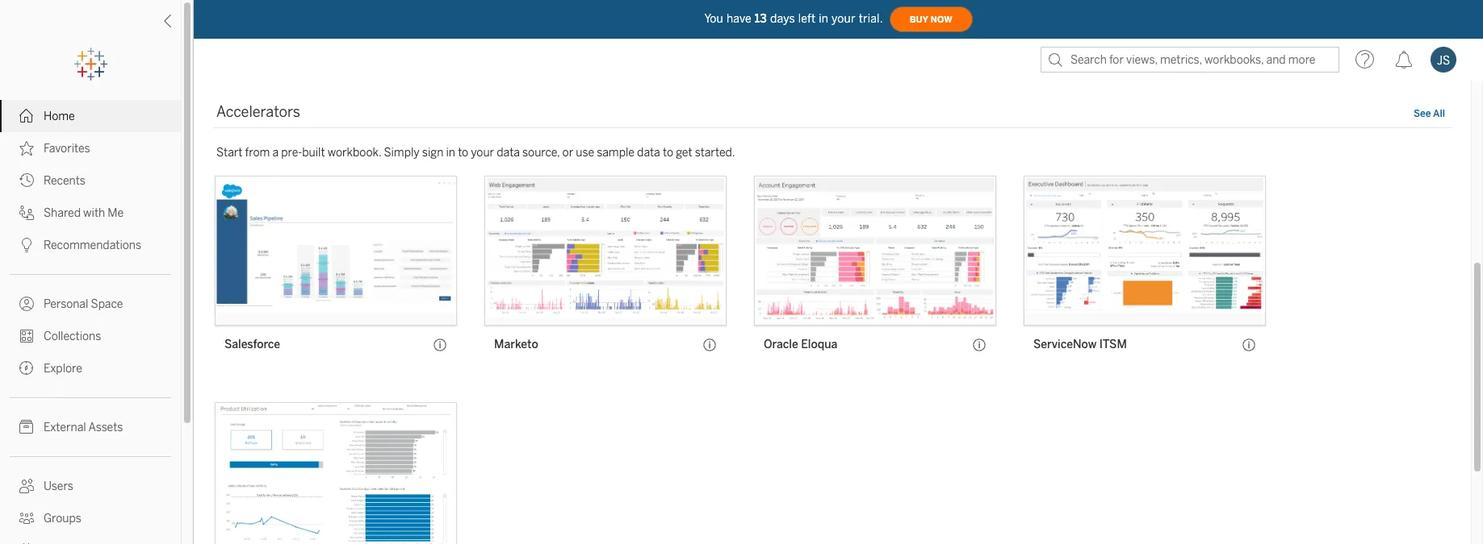 Task type: describe. For each thing, give the bounding box(es) containing it.
itsm
[[1099, 339, 1127, 352]]

you
[[704, 12, 723, 25]]

home link
[[0, 100, 181, 132]]

by text only_f5he34f image for users
[[19, 480, 34, 494]]

have
[[727, 12, 751, 25]]

main navigation. press the up and down arrow keys to access links. element
[[0, 100, 181, 545]]

groups
[[44, 513, 81, 526]]

servicenow itsm
[[1033, 339, 1127, 352]]

groups link
[[0, 503, 181, 535]]

days
[[770, 12, 795, 25]]

a
[[272, 146, 279, 160]]

recents
[[44, 174, 85, 188]]

home
[[44, 110, 75, 124]]

by text only_f5he34f image for recommendations
[[19, 238, 34, 253]]

external
[[44, 421, 86, 435]]

space
[[91, 298, 123, 312]]

by text only_f5he34f image for groups
[[19, 512, 34, 526]]

by text only_f5he34f image for home
[[19, 109, 34, 124]]

recommendations
[[44, 239, 141, 253]]

use
[[576, 146, 594, 160]]

start from a pre-built workbook. simply sign in to your data source, or use sample data to get started.
[[216, 146, 735, 160]]

external assets link
[[0, 412, 181, 444]]

1 horizontal spatial your
[[832, 12, 856, 25]]

favorites
[[44, 142, 90, 156]]

built
[[302, 146, 325, 160]]

favorites link
[[0, 132, 181, 165]]

2 to from the left
[[663, 146, 673, 160]]

2 data from the left
[[637, 146, 660, 160]]

or
[[562, 146, 573, 160]]

shared with me
[[44, 207, 124, 220]]

trial.
[[859, 12, 883, 25]]

from
[[245, 146, 270, 160]]

me
[[108, 207, 124, 220]]

by text only_f5he34f image for external assets
[[19, 421, 34, 435]]

workbook.
[[328, 146, 381, 160]]

collections
[[44, 330, 101, 344]]

navigation panel element
[[0, 48, 181, 545]]

personal space
[[44, 298, 123, 312]]

start
[[216, 146, 243, 160]]

now
[[931, 14, 952, 25]]

personal space link
[[0, 288, 181, 321]]

0 horizontal spatial in
[[446, 146, 455, 160]]

oracle
[[764, 339, 798, 352]]

eloqua
[[801, 339, 837, 352]]

recents link
[[0, 165, 181, 197]]

1 data from the left
[[497, 146, 520, 160]]

accelerators
[[216, 104, 300, 121]]

1 to from the left
[[458, 146, 468, 160]]

recommendations link
[[0, 229, 181, 262]]

salesforce
[[224, 339, 280, 352]]



Task type: vqa. For each thing, say whether or not it's contained in the screenshot.
Buy
yes



Task type: locate. For each thing, give the bounding box(es) containing it.
in
[[819, 12, 828, 25], [446, 146, 455, 160]]

by text only_f5he34f image inside collections link
[[19, 329, 34, 344]]

by text only_f5he34f image for personal space
[[19, 297, 34, 312]]

buy now
[[910, 14, 952, 25]]

see all link
[[1414, 107, 1445, 124]]

4 by text only_f5he34f image from the top
[[19, 512, 34, 526]]

by text only_f5he34f image left favorites
[[19, 141, 34, 156]]

4 by text only_f5he34f image from the top
[[19, 297, 34, 312]]

by text only_f5he34f image up schedules image
[[19, 512, 34, 526]]

by text only_f5he34f image for shared with me
[[19, 206, 34, 220]]

by text only_f5he34f image for favorites
[[19, 141, 34, 156]]

by text only_f5he34f image left 'explore'
[[19, 362, 34, 376]]

source,
[[522, 146, 560, 160]]

5 by text only_f5he34f image from the top
[[19, 329, 34, 344]]

by text only_f5he34f image for collections
[[19, 329, 34, 344]]

users
[[44, 480, 73, 494]]

2 by text only_f5he34f image from the top
[[19, 174, 34, 188]]

by text only_f5he34f image inside users link
[[19, 480, 34, 494]]

0 horizontal spatial data
[[497, 146, 520, 160]]

by text only_f5he34f image inside explore link
[[19, 362, 34, 376]]

users link
[[0, 471, 181, 503]]

7 by text only_f5he34f image from the top
[[19, 480, 34, 494]]

to
[[458, 146, 468, 160], [663, 146, 673, 160]]

get
[[676, 146, 692, 160]]

in right sign
[[446, 146, 455, 160]]

left
[[798, 12, 816, 25]]

all
[[1433, 109, 1445, 120]]

collections link
[[0, 321, 181, 353]]

by text only_f5he34f image inside recents link
[[19, 174, 34, 188]]

by text only_f5he34f image
[[19, 141, 34, 156], [19, 174, 34, 188], [19, 238, 34, 253], [19, 297, 34, 312], [19, 329, 34, 344], [19, 421, 34, 435], [19, 480, 34, 494]]

0 vertical spatial your
[[832, 12, 856, 25]]

see
[[1414, 109, 1431, 120]]

started.
[[695, 146, 735, 160]]

1 by text only_f5he34f image from the top
[[19, 109, 34, 124]]

13
[[755, 12, 767, 25]]

0 vertical spatial in
[[819, 12, 828, 25]]

explore link
[[0, 353, 181, 385]]

by text only_f5he34f image left "recents" on the top left of page
[[19, 174, 34, 188]]

by text only_f5he34f image inside the personal space link
[[19, 297, 34, 312]]

to right sign
[[458, 146, 468, 160]]

6 by text only_f5he34f image from the top
[[19, 421, 34, 435]]

external assets
[[44, 421, 123, 435]]

by text only_f5he34f image inside 'favorites' "link"
[[19, 141, 34, 156]]

by text only_f5he34f image for explore
[[19, 362, 34, 376]]

oracle eloqua
[[764, 339, 837, 352]]

by text only_f5he34f image inside external assets link
[[19, 421, 34, 435]]

explore
[[44, 363, 82, 376]]

see all
[[1414, 109, 1445, 120]]

sign
[[422, 146, 443, 160]]

by text only_f5he34f image inside groups link
[[19, 512, 34, 526]]

3 by text only_f5he34f image from the top
[[19, 362, 34, 376]]

you have 13 days left in your trial.
[[704, 12, 883, 25]]

to left the get
[[663, 146, 673, 160]]

shared with me link
[[0, 197, 181, 229]]

personal
[[44, 298, 88, 312]]

buy
[[910, 14, 928, 25]]

2 by text only_f5he34f image from the top
[[19, 206, 34, 220]]

data
[[497, 146, 520, 160], [637, 146, 660, 160]]

in right left
[[819, 12, 828, 25]]

by text only_f5he34f image left home
[[19, 109, 34, 124]]

sample
[[597, 146, 635, 160]]

3 by text only_f5he34f image from the top
[[19, 238, 34, 253]]

data left source,
[[497, 146, 520, 160]]

your right sign
[[471, 146, 494, 160]]

by text only_f5he34f image inside "home" link
[[19, 109, 34, 124]]

by text only_f5he34f image left the shared
[[19, 206, 34, 220]]

schedules image
[[19, 544, 34, 545]]

shared
[[44, 207, 81, 220]]

servicenow
[[1033, 339, 1097, 352]]

1 horizontal spatial to
[[663, 146, 673, 160]]

buy now button
[[889, 6, 973, 32]]

0 horizontal spatial your
[[471, 146, 494, 160]]

by text only_f5he34f image left recommendations
[[19, 238, 34, 253]]

by text only_f5he34f image left personal
[[19, 297, 34, 312]]

by text only_f5he34f image left "collections"
[[19, 329, 34, 344]]

1 vertical spatial your
[[471, 146, 494, 160]]

simply
[[384, 146, 420, 160]]

by text only_f5he34f image left external at the bottom left
[[19, 421, 34, 435]]

by text only_f5he34f image inside recommendations link
[[19, 238, 34, 253]]

1 horizontal spatial in
[[819, 12, 828, 25]]

by text only_f5he34f image left users
[[19, 480, 34, 494]]

your left trial.
[[832, 12, 856, 25]]

1 by text only_f5he34f image from the top
[[19, 141, 34, 156]]

1 vertical spatial in
[[446, 146, 455, 160]]

by text only_f5he34f image
[[19, 109, 34, 124], [19, 206, 34, 220], [19, 362, 34, 376], [19, 512, 34, 526]]

pre-
[[281, 146, 302, 160]]

0 horizontal spatial to
[[458, 146, 468, 160]]

your
[[832, 12, 856, 25], [471, 146, 494, 160]]

by text only_f5he34f image inside shared with me "link"
[[19, 206, 34, 220]]

assets
[[88, 421, 123, 435]]

marketo
[[494, 339, 538, 352]]

with
[[83, 207, 105, 220]]

data right sample
[[637, 146, 660, 160]]

by text only_f5he34f image for recents
[[19, 174, 34, 188]]

1 horizontal spatial data
[[637, 146, 660, 160]]



